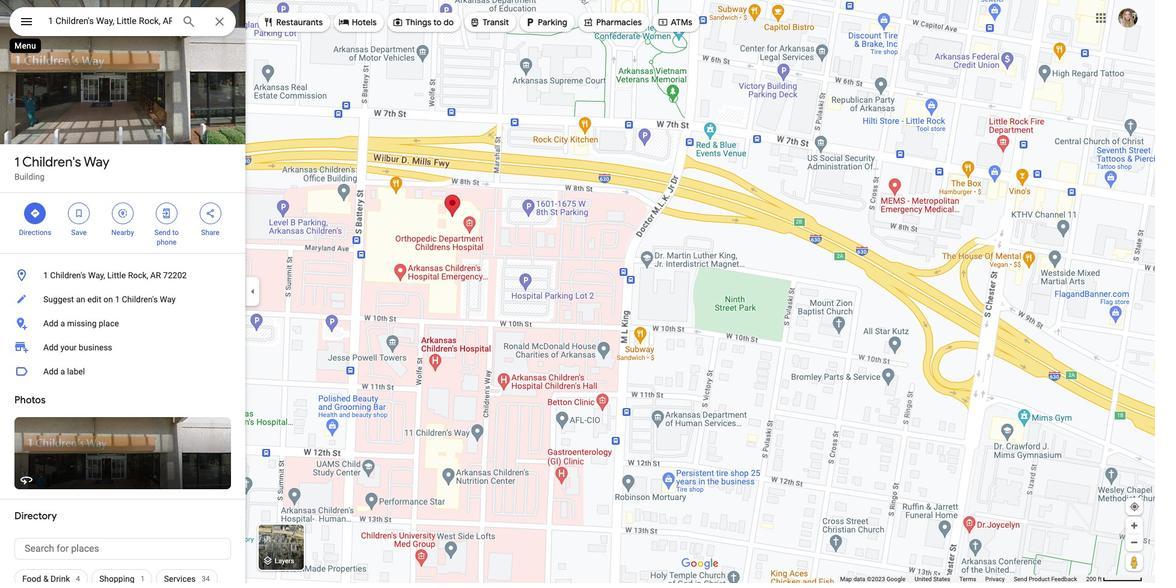 Task type: describe. For each thing, give the bounding box(es) containing it.

[[19, 13, 34, 30]]

suggest
[[43, 295, 74, 304]]

missing
[[67, 319, 97, 329]]

 atms
[[658, 16, 692, 29]]


[[470, 16, 480, 29]]

2 vertical spatial children's
[[122, 295, 158, 304]]

google maps element
[[0, 0, 1155, 584]]

map data ©2023 google
[[840, 576, 906, 583]]

states
[[933, 576, 951, 583]]

1 children's way building
[[14, 154, 109, 182]]

united states button
[[915, 576, 951, 584]]

feedback
[[1051, 576, 1077, 583]]

add a label button
[[0, 360, 246, 384]]

to inside send to phone
[[172, 229, 179, 237]]

save
[[71, 229, 87, 237]]

terms
[[960, 576, 977, 583]]

1 Children's Way, Little Rock, AR 72202 field
[[10, 7, 236, 36]]

google
[[887, 576, 906, 583]]


[[658, 16, 668, 29]]

pharmacies
[[596, 17, 642, 28]]

label
[[67, 367, 85, 377]]


[[392, 16, 403, 29]]


[[525, 16, 536, 29]]

children's for way,
[[50, 271, 86, 280]]

restaurants
[[276, 17, 323, 28]]

parking
[[538, 17, 567, 28]]

an
[[76, 295, 85, 304]]

72202
[[163, 271, 187, 280]]

privacy
[[986, 576, 1005, 583]]

share
[[201, 229, 220, 237]]

show your location image
[[1129, 502, 1140, 513]]


[[205, 207, 216, 220]]

send for send product feedback
[[1014, 576, 1027, 583]]

none text field inside 1 children's way main content
[[14, 539, 231, 560]]

 hotels
[[339, 16, 377, 29]]

send product feedback button
[[1014, 576, 1077, 584]]

way inside button
[[160, 295, 176, 304]]

product
[[1029, 576, 1050, 583]]

children's for way
[[22, 154, 81, 171]]

collapse side panel image
[[246, 285, 259, 298]]

 things to do
[[392, 16, 454, 29]]

send product feedback
[[1014, 576, 1077, 583]]

your
[[60, 343, 77, 353]]

add a label
[[43, 367, 85, 377]]

 parking
[[525, 16, 567, 29]]

1 children's way, little rock, ar 72202
[[43, 271, 187, 280]]

add your business link
[[0, 336, 246, 360]]

add a missing place button
[[0, 312, 246, 336]]

united
[[915, 576, 932, 583]]

transit
[[483, 17, 509, 28]]

nearby
[[111, 229, 134, 237]]

1 children's way main content
[[0, 0, 246, 584]]

business
[[79, 343, 112, 353]]

directions
[[19, 229, 51, 237]]

1 for way
[[14, 154, 19, 171]]

 transit
[[470, 16, 509, 29]]

suggest an edit on 1 children's way
[[43, 295, 176, 304]]



Task type: locate. For each thing, give the bounding box(es) containing it.
place
[[99, 319, 119, 329]]

to
[[433, 17, 442, 28], [172, 229, 179, 237]]

zoom out image
[[1130, 539, 1139, 548]]

send up "phone"
[[154, 229, 171, 237]]

1
[[14, 154, 19, 171], [43, 271, 48, 280], [115, 295, 120, 304]]

1 vertical spatial to
[[172, 229, 179, 237]]

©2023
[[867, 576, 885, 583]]

to left the do
[[433, 17, 442, 28]]

actions for 1 children's way region
[[0, 193, 246, 253]]

1 horizontal spatial 1
[[43, 271, 48, 280]]

to up "phone"
[[172, 229, 179, 237]]

send inside the send product feedback button
[[1014, 576, 1027, 583]]

little
[[107, 271, 126, 280]]


[[263, 16, 274, 29]]

ft
[[1098, 576, 1102, 583]]

zoom in image
[[1130, 522, 1139, 531]]

a left label
[[60, 367, 65, 377]]

0 horizontal spatial send
[[154, 229, 171, 237]]

1 vertical spatial a
[[60, 367, 65, 377]]

1 horizontal spatial send
[[1014, 576, 1027, 583]]

1 right on
[[115, 295, 120, 304]]

2 vertical spatial add
[[43, 367, 58, 377]]

200 ft button
[[1086, 576, 1143, 583]]


[[339, 16, 349, 29]]


[[117, 207, 128, 220]]

children's up suggest
[[50, 271, 86, 280]]

 restaurants
[[263, 16, 323, 29]]

rock,
[[128, 271, 148, 280]]

 search field
[[10, 7, 236, 39]]

add for add a missing place
[[43, 319, 58, 329]]

a for missing
[[60, 319, 65, 329]]

1 children's way, little rock, ar 72202 button
[[0, 264, 246, 288]]

children's up building
[[22, 154, 81, 171]]

0 vertical spatial a
[[60, 319, 65, 329]]

map
[[840, 576, 852, 583]]

send
[[154, 229, 171, 237], [1014, 576, 1027, 583]]

phone
[[157, 238, 177, 247]]

children's inside 1 children's way building
[[22, 154, 81, 171]]

things
[[406, 17, 431, 28]]

1 inside 1 children's way building
[[14, 154, 19, 171]]

0 horizontal spatial way
[[84, 154, 109, 171]]

1 vertical spatial way
[[160, 295, 176, 304]]

None field
[[48, 14, 172, 28]]

1 vertical spatial send
[[1014, 576, 1027, 583]]

children's
[[22, 154, 81, 171], [50, 271, 86, 280], [122, 295, 158, 304]]

add your business
[[43, 343, 112, 353]]

2 horizontal spatial 1
[[115, 295, 120, 304]]

hotels
[[352, 17, 377, 28]]

200
[[1086, 576, 1097, 583]]

1 horizontal spatial way
[[160, 295, 176, 304]]

layers
[[275, 558, 294, 566]]

add
[[43, 319, 58, 329], [43, 343, 58, 353], [43, 367, 58, 377]]

add left label
[[43, 367, 58, 377]]

add left your
[[43, 343, 58, 353]]

0 vertical spatial to
[[433, 17, 442, 28]]

1 up building
[[14, 154, 19, 171]]

privacy button
[[986, 576, 1005, 584]]

way inside 1 children's way building
[[84, 154, 109, 171]]

children's down the rock, at the left of the page
[[122, 295, 158, 304]]

way,
[[88, 271, 105, 280]]

edit
[[87, 295, 101, 304]]

a left missing
[[60, 319, 65, 329]]

none field inside 1 children's way, little rock, ar 72202 field
[[48, 14, 172, 28]]

0 vertical spatial children's
[[22, 154, 81, 171]]

google account: michelle dermenjian  
(michelle.dermenjian@adept.ai) image
[[1119, 8, 1138, 27]]

1 vertical spatial 1
[[43, 271, 48, 280]]

to inside  things to do
[[433, 17, 442, 28]]

1 up suggest
[[43, 271, 48, 280]]

add a missing place
[[43, 319, 119, 329]]

on
[[103, 295, 113, 304]]

1 vertical spatial children's
[[50, 271, 86, 280]]

1 add from the top
[[43, 319, 58, 329]]

 pharmacies
[[583, 16, 642, 29]]

do
[[444, 17, 454, 28]]

building
[[14, 172, 45, 182]]

0 vertical spatial way
[[84, 154, 109, 171]]

show street view coverage image
[[1126, 554, 1143, 572]]


[[74, 207, 84, 220]]

a for label
[[60, 367, 65, 377]]

footer inside google maps element
[[840, 576, 1086, 584]]

terms button
[[960, 576, 977, 584]]

2 vertical spatial 1
[[115, 295, 120, 304]]


[[161, 207, 172, 220]]

200 ft
[[1086, 576, 1102, 583]]

0 horizontal spatial to
[[172, 229, 179, 237]]

send to phone
[[154, 229, 179, 247]]

1 vertical spatial add
[[43, 343, 58, 353]]

2 add from the top
[[43, 343, 58, 353]]

add down suggest
[[43, 319, 58, 329]]

send for send to phone
[[154, 229, 171, 237]]


[[30, 207, 41, 220]]

add for add a label
[[43, 367, 58, 377]]

2 a from the top
[[60, 367, 65, 377]]

0 vertical spatial send
[[154, 229, 171, 237]]

photos
[[14, 395, 46, 407]]

send inside send to phone
[[154, 229, 171, 237]]

0 vertical spatial add
[[43, 319, 58, 329]]

directory
[[14, 511, 57, 523]]

suggest an edit on 1 children's way button
[[0, 288, 246, 312]]


[[583, 16, 594, 29]]

ar
[[150, 271, 161, 280]]

a
[[60, 319, 65, 329], [60, 367, 65, 377]]

1 for way,
[[43, 271, 48, 280]]

1 a from the top
[[60, 319, 65, 329]]

0 vertical spatial 1
[[14, 154, 19, 171]]

add for add your business
[[43, 343, 58, 353]]

0 horizontal spatial 1
[[14, 154, 19, 171]]

way down 72202
[[160, 295, 176, 304]]

way up 
[[84, 154, 109, 171]]

way
[[84, 154, 109, 171], [160, 295, 176, 304]]

footer containing map data ©2023 google
[[840, 576, 1086, 584]]

 button
[[10, 7, 43, 39]]

atms
[[671, 17, 692, 28]]

data
[[854, 576, 866, 583]]

footer
[[840, 576, 1086, 584]]

None text field
[[14, 539, 231, 560]]

united states
[[915, 576, 951, 583]]

send left product
[[1014, 576, 1027, 583]]

1 horizontal spatial to
[[433, 17, 442, 28]]

3 add from the top
[[43, 367, 58, 377]]



Task type: vqa. For each thing, say whether or not it's contained in the screenshot.


